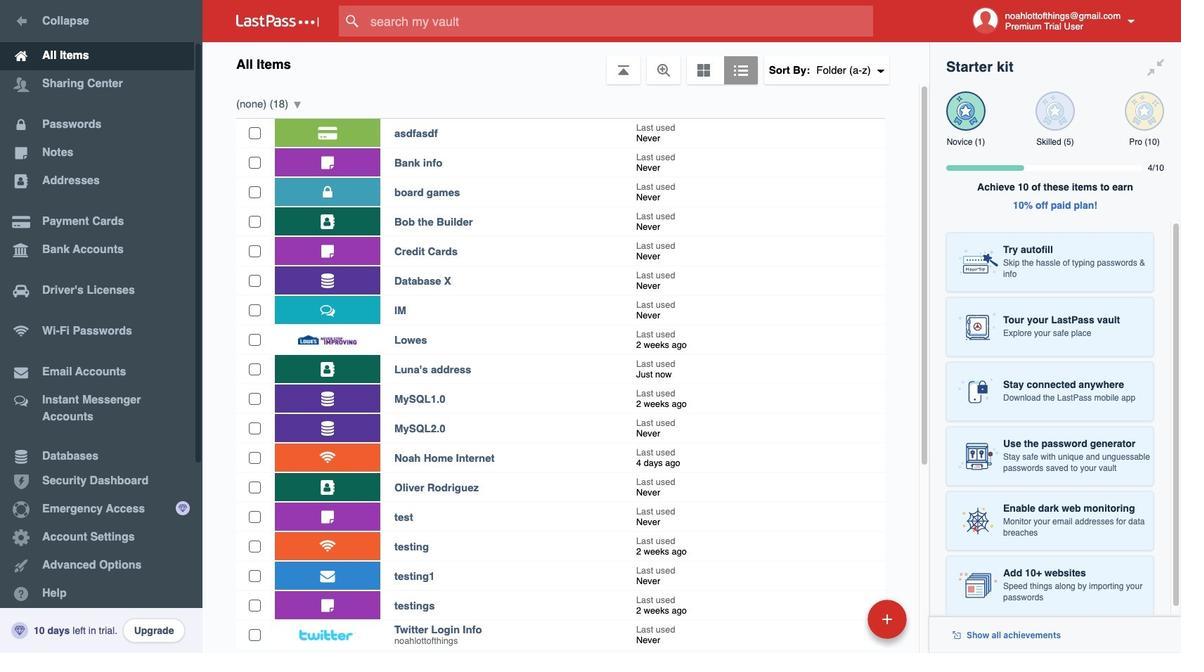 Task type: locate. For each thing, give the bounding box(es) containing it.
search my vault text field
[[339, 6, 901, 37]]

Search search field
[[339, 6, 901, 37]]

new item element
[[771, 599, 912, 639]]

main navigation navigation
[[0, 0, 203, 654]]

lastpass image
[[236, 15, 319, 27]]

vault options navigation
[[203, 42, 930, 84]]



Task type: describe. For each thing, give the bounding box(es) containing it.
new item navigation
[[771, 596, 916, 654]]



